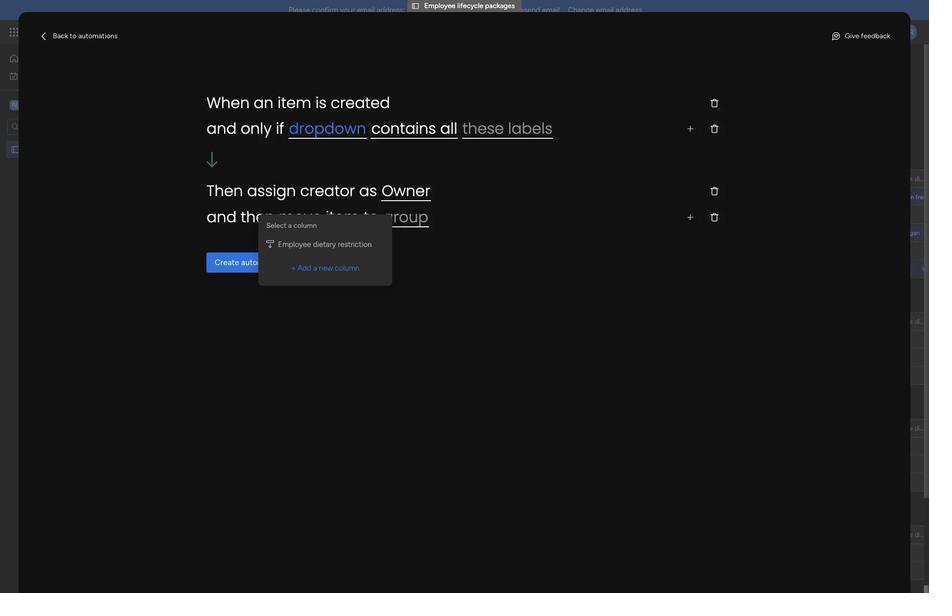 Task type: describe. For each thing, give the bounding box(es) containing it.
greg robinson image
[[901, 24, 917, 40]]

change
[[568, 6, 594, 15]]

n button
[[7, 96, 100, 114]]

is
[[315, 92, 327, 114]]

address
[[616, 6, 642, 15]]

then
[[241, 207, 275, 228]]

and for and only if dropdown
[[207, 118, 237, 140]]

feedback
[[861, 32, 890, 40]]

employee inside "list box"
[[24, 145, 55, 154]]

ai logo image
[[217, 121, 225, 129]]

give
[[845, 32, 859, 40]]

give feedback
[[845, 32, 890, 40]]

back to automations button
[[35, 28, 122, 44]]

automation
[[241, 258, 282, 268]]

public board image
[[11, 145, 20, 154]]

work
[[81, 26, 99, 38]]

0 vertical spatial packages
[[485, 2, 515, 10]]

1 horizontal spatial item
[[326, 207, 359, 228]]

address:
[[377, 6, 405, 15]]

item for item 1
[[190, 193, 205, 201]]

email for change email address
[[596, 6, 614, 15]]

form button
[[192, 91, 224, 107]]

assistant
[[237, 121, 266, 129]]

and then move item to group
[[207, 207, 428, 228]]

restriction
[[338, 240, 372, 249]]

0 vertical spatial column
[[294, 222, 317, 230]]

and only if dropdown
[[207, 118, 366, 140]]

as
[[359, 181, 377, 202]]

chart button
[[224, 91, 256, 107]]

1 vertical spatial a
[[313, 264, 317, 273]]

employee dietary restriction
[[278, 240, 372, 249]]

add view image
[[262, 95, 267, 102]]

dieta for 2nd employee dieta field from the bottom of the page
[[915, 424, 929, 433]]

if
[[276, 118, 284, 140]]

0 horizontal spatial item
[[278, 92, 311, 114]]

your
[[340, 6, 355, 15]]

Submitted field
[[171, 153, 224, 166]]

create automation button
[[207, 253, 291, 273]]

employee dieta for 4th employee dieta field from the top of the page
[[882, 531, 929, 540]]

1 horizontal spatial employee lifecycle packages
[[424, 2, 515, 10]]

sort
[[437, 121, 450, 130]]

automations
[[78, 32, 118, 40]]

new
[[319, 264, 333, 273]]

item 1
[[190, 193, 209, 201]]

family illness
[[419, 229, 460, 237]]

0 vertical spatial a
[[288, 222, 292, 230]]

give feedback button
[[827, 28, 894, 44]]

dropdown
[[289, 118, 366, 140]]

0 vertical spatial gluten
[[896, 194, 914, 201]]

back
[[53, 32, 68, 40]]

select product image
[[9, 27, 19, 37]]

Search in workspace field
[[21, 121, 84, 132]]

email for resend email
[[542, 6, 560, 15]]

an
[[254, 92, 274, 114]]

create automation
[[215, 258, 282, 268]]

please
[[289, 6, 310, 15]]

baby
[[432, 193, 447, 201]]

ve
[[922, 266, 929, 273]]

management
[[102, 26, 156, 38]]

workspace image
[[10, 99, 20, 111]]

hide button
[[459, 117, 496, 133]]

home image
[[9, 53, 19, 63]]

dieta for 4th employee dieta field from the top of the page
[[915, 531, 929, 540]]

my work image
[[9, 71, 18, 80]]

n
[[12, 100, 17, 109]]

created
[[331, 92, 390, 114]]

monday
[[45, 26, 79, 38]]

employee dieta for 2nd employee dieta field from the bottom of the page
[[882, 424, 929, 433]]

these
[[463, 118, 504, 140]]

chart
[[231, 94, 249, 103]]

1 email from the left
[[357, 6, 375, 15]]

ai assistant
[[229, 121, 266, 129]]

person
[[339, 121, 361, 130]]

assign
[[247, 181, 296, 202]]

+ add a new column
[[291, 264, 360, 273]]

v2 search image
[[280, 120, 287, 131]]

hide
[[475, 121, 490, 130]]

and for and then move item to group
[[207, 207, 237, 228]]

then
[[207, 181, 243, 202]]



Task type: vqa. For each thing, say whether or not it's contained in the screenshot.
person 'Popup Button'
yes



Task type: locate. For each thing, give the bounding box(es) containing it.
a right select
[[288, 222, 292, 230]]

1 vertical spatial item
[[326, 207, 359, 228]]

create
[[215, 258, 239, 268]]

resend email
[[515, 6, 560, 15]]

resend email link
[[515, 6, 560, 15]]

confirm
[[312, 6, 338, 15]]

lifecycle
[[457, 2, 483, 10], [57, 145, 83, 154]]

employee dieta for third employee dieta field from the bottom
[[882, 318, 929, 326]]

+
[[291, 264, 296, 273]]

email right change
[[596, 6, 614, 15]]

filter
[[386, 121, 402, 130]]

labels
[[508, 118, 553, 140]]

column right new
[[335, 264, 360, 273]]

robinsongreg175@gmail.com
[[407, 6, 505, 15]]

Employee dieta field
[[879, 173, 929, 185], [879, 317, 929, 328], [879, 423, 929, 434], [879, 530, 929, 541]]

3 employee dieta from the top
[[882, 424, 929, 433]]

1 vertical spatial free
[[905, 266, 916, 273]]

a
[[288, 222, 292, 230], [313, 264, 317, 273]]

1
[[206, 193, 209, 201]]

dietary
[[313, 240, 336, 249]]

dieta for third employee dieta field from the bottom
[[915, 318, 929, 326]]

2
[[206, 211, 210, 220]]

packages
[[485, 2, 515, 10], [85, 145, 114, 154]]

submitted
[[173, 153, 221, 166]]

1 vertical spatial column
[[335, 264, 360, 273]]

ai assistant button
[[213, 117, 270, 133]]

1 vertical spatial item
[[190, 211, 205, 220]]

item up search field
[[278, 92, 311, 114]]

lifecycle inside "list box"
[[57, 145, 83, 154]]

1 horizontal spatial packages
[[485, 2, 515, 10]]

packages inside "list box"
[[85, 145, 114, 154]]

1 horizontal spatial column
[[335, 264, 360, 273]]

and
[[207, 118, 237, 140], [207, 207, 237, 228]]

help image
[[866, 27, 876, 37]]

to
[[70, 32, 76, 40], [364, 207, 379, 228]]

email right resend
[[542, 6, 560, 15]]

item for item 2
[[190, 211, 205, 220]]

1 horizontal spatial email
[[542, 6, 560, 15]]

1 item from the top
[[190, 193, 205, 201]]

2 dieta from the top
[[915, 318, 929, 326]]

0 vertical spatial and
[[207, 118, 237, 140]]

employee lifecycle packages
[[424, 2, 515, 10], [24, 145, 114, 154]]

2 horizontal spatial email
[[596, 6, 614, 15]]

option
[[0, 141, 128, 143]]

email right your
[[357, 6, 375, 15]]

select a column
[[266, 222, 317, 230]]

only
[[241, 118, 272, 140]]

item
[[278, 92, 311, 114], [326, 207, 359, 228]]

column up dietary
[[294, 222, 317, 230]]

item up the restriction
[[326, 207, 359, 228]]

0 vertical spatial free
[[916, 194, 927, 201]]

3 employee dieta field from the top
[[879, 423, 929, 434]]

gluten free left ve
[[885, 266, 916, 273]]

0 horizontal spatial to
[[70, 32, 76, 40]]

1 dieta from the top
[[915, 174, 929, 183]]

search everything image
[[844, 27, 854, 37]]

dapulse integrations image
[[717, 95, 724, 102]]

1 vertical spatial and
[[207, 207, 237, 228]]

email
[[357, 6, 375, 15], [542, 6, 560, 15], [596, 6, 614, 15]]

wedding
[[425, 211, 454, 219]]

2 item from the top
[[190, 211, 205, 220]]

2 employee dieta from the top
[[882, 318, 929, 326]]

1 employee dieta from the top
[[882, 174, 929, 183]]

when
[[207, 92, 250, 114]]

filter button
[[370, 117, 417, 133]]

0 horizontal spatial lifecycle
[[57, 145, 83, 154]]

a right add
[[313, 264, 317, 273]]

free left ve
[[905, 266, 916, 273]]

person button
[[323, 117, 367, 133]]

0 vertical spatial lifecycle
[[457, 2, 483, 10]]

free up vegan
[[916, 194, 927, 201]]

0 horizontal spatial packages
[[85, 145, 114, 154]]

ai
[[229, 121, 235, 129]]

add
[[298, 264, 311, 273]]

these labels
[[463, 118, 553, 140]]

1 horizontal spatial lifecycle
[[457, 2, 483, 10]]

gluten free
[[896, 194, 927, 201], [885, 266, 916, 273]]

arrow down image
[[405, 119, 417, 131]]

1 employee dieta field from the top
[[879, 173, 929, 185]]

and down 1
[[207, 207, 237, 228]]

1 horizontal spatial a
[[313, 264, 317, 273]]

sort button
[[420, 117, 456, 133]]

1 vertical spatial gluten free
[[885, 266, 916, 273]]

change email address link
[[568, 6, 642, 15]]

0 vertical spatial item
[[190, 193, 205, 201]]

3 email from the left
[[596, 6, 614, 15]]

1 vertical spatial to
[[364, 207, 379, 228]]

gluten up vegan
[[896, 194, 914, 201]]

and down 'when'
[[207, 118, 237, 140]]

owner
[[382, 181, 430, 202]]

group
[[383, 207, 428, 228]]

0 horizontal spatial employee lifecycle packages
[[24, 145, 114, 154]]

gluten
[[896, 194, 914, 201], [885, 266, 904, 273]]

item
[[190, 193, 205, 201], [190, 211, 205, 220]]

0 horizontal spatial a
[[288, 222, 292, 230]]

employee lifecycle packages list box
[[0, 139, 128, 294]]

to down as on the top left
[[364, 207, 379, 228]]

employee
[[424, 2, 455, 10], [24, 145, 55, 154], [882, 174, 913, 183], [278, 240, 311, 249], [882, 318, 913, 326], [882, 424, 913, 433], [882, 531, 913, 540]]

give feedback link
[[827, 28, 894, 44]]

back to automations
[[53, 32, 118, 40]]

1 horizontal spatial to
[[364, 207, 379, 228]]

item left 1
[[190, 193, 205, 201]]

4 dieta from the top
[[915, 531, 929, 540]]

monday work management
[[45, 26, 156, 38]]

2 email from the left
[[542, 6, 560, 15]]

2 and from the top
[[207, 207, 237, 228]]

gluten left ve
[[885, 266, 904, 273]]

0 horizontal spatial email
[[357, 6, 375, 15]]

1 vertical spatial gluten
[[885, 266, 904, 273]]

1 vertical spatial packages
[[85, 145, 114, 154]]

contains
[[371, 118, 436, 140]]

dieta
[[915, 174, 929, 183], [915, 318, 929, 326], [915, 424, 929, 433], [915, 531, 929, 540]]

to inside button
[[70, 32, 76, 40]]

0 vertical spatial to
[[70, 32, 76, 40]]

gluten free up vegan
[[896, 194, 927, 201]]

form
[[200, 94, 216, 103]]

4 employee dieta field from the top
[[879, 530, 929, 541]]

item 2
[[190, 211, 210, 220]]

select
[[266, 222, 286, 230]]

free
[[916, 194, 927, 201], [905, 266, 916, 273]]

employee dieta
[[882, 174, 929, 183], [882, 318, 929, 326], [882, 424, 929, 433], [882, 531, 929, 540]]

contains all
[[371, 118, 457, 140]]

column
[[294, 222, 317, 230], [335, 264, 360, 273]]

resend
[[515, 6, 540, 15]]

to right back
[[70, 32, 76, 40]]

1 vertical spatial lifecycle
[[57, 145, 83, 154]]

item left 2
[[190, 211, 205, 220]]

1 vertical spatial employee lifecycle packages
[[24, 145, 114, 154]]

0 vertical spatial item
[[278, 92, 311, 114]]

0 vertical spatial employee lifecycle packages
[[424, 2, 515, 10]]

0 vertical spatial gluten free
[[896, 194, 927, 201]]

change email address
[[568, 6, 642, 15]]

when an item is created
[[207, 92, 390, 114]]

Search field
[[287, 118, 318, 132]]

all
[[440, 118, 457, 140]]

then assign creator as owner
[[207, 181, 430, 202]]

please confirm your email address: robinsongreg175@gmail.com
[[289, 6, 505, 15]]

vegan
[[903, 230, 920, 237]]

small dropdown column outline image
[[266, 240, 274, 249]]

illness
[[441, 229, 460, 237]]

employee lifecycle packages inside "list box"
[[24, 145, 114, 154]]

0 horizontal spatial column
[[294, 222, 317, 230]]

employee dieta for first employee dieta field from the top of the page
[[882, 174, 929, 183]]

2 employee dieta field from the top
[[879, 317, 929, 328]]

creator
[[300, 181, 355, 202]]

dieta for first employee dieta field from the top of the page
[[915, 174, 929, 183]]

move
[[279, 207, 322, 228]]

4 employee dieta from the top
[[882, 531, 929, 540]]

3 dieta from the top
[[915, 424, 929, 433]]

1 and from the top
[[207, 118, 237, 140]]

family
[[419, 229, 439, 237]]



